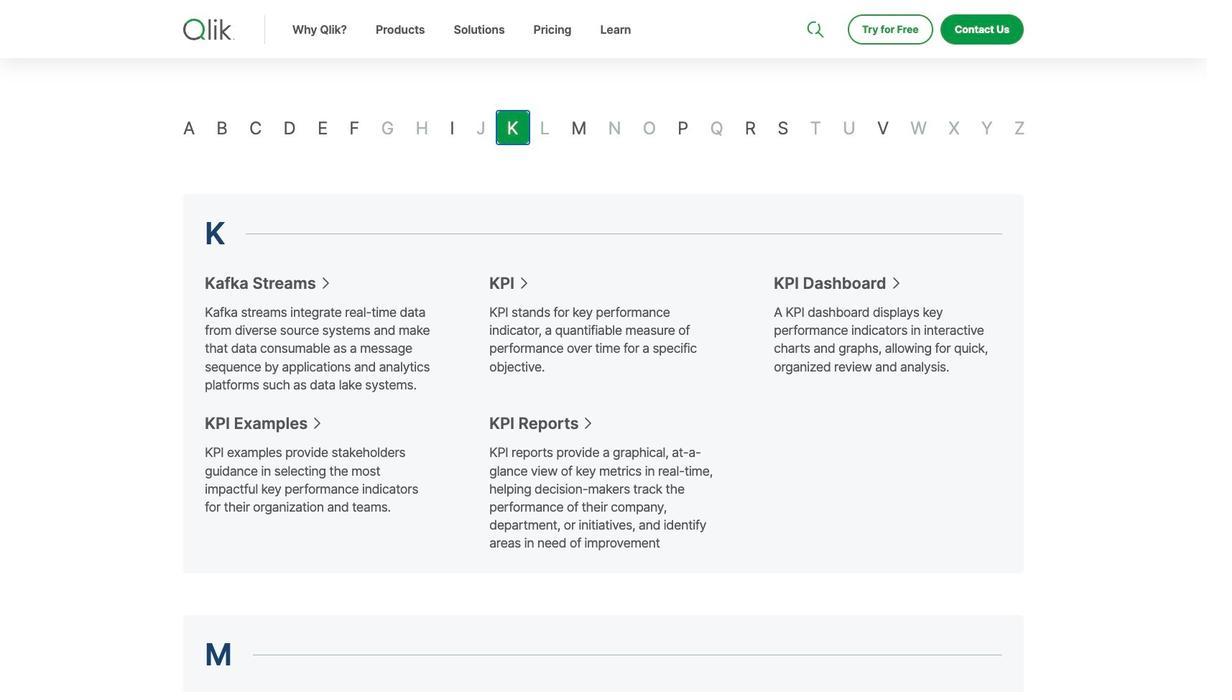 Task type: describe. For each thing, give the bounding box(es) containing it.
qlik image
[[183, 19, 235, 40]]

support image
[[808, 0, 820, 11]]



Task type: vqa. For each thing, say whether or not it's contained in the screenshot.
application
no



Task type: locate. For each thing, give the bounding box(es) containing it.
company image
[[892, 0, 903, 11]]

login image
[[978, 0, 990, 11]]



